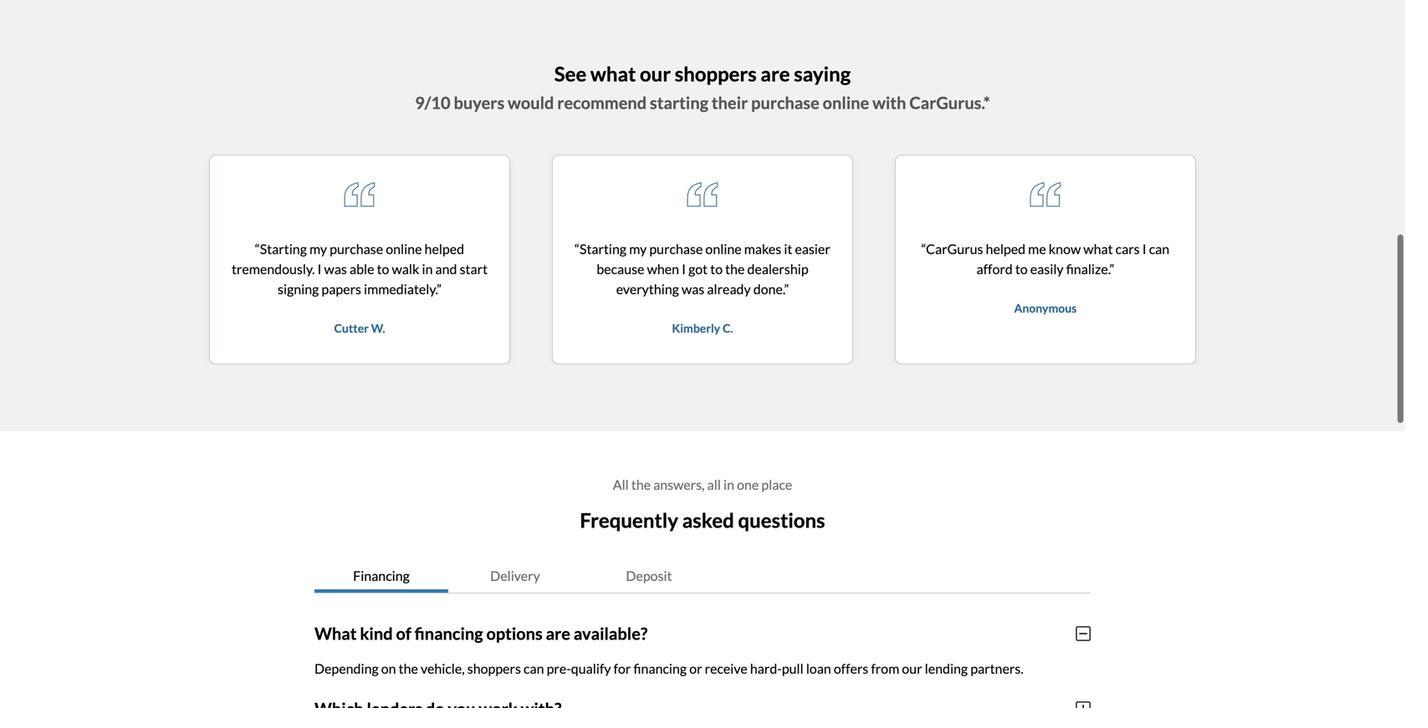 Task type: vqa. For each thing, say whether or not it's contained in the screenshot.
MEASUREMENTS
no



Task type: locate. For each thing, give the bounding box(es) containing it.
what kind of financing options are available?
[[315, 624, 648, 644]]

1 horizontal spatial shoppers
[[675, 62, 757, 86]]

was down got
[[682, 281, 705, 297]]

i up signing
[[318, 261, 322, 277]]

my inside starting my purchase online helped tremendously. i was able to walk in and start signing papers immediately.
[[310, 241, 327, 257]]

vehicle,
[[421, 661, 465, 677]]

purchase inside 'see what our shoppers are saying 9/10 buyers would recommend starting their purchase online with cargurus.*'
[[751, 93, 820, 113]]

would
[[508, 93, 554, 113]]

purchase inside starting my purchase online helped tremendously. i was able to walk in and start signing papers immediately.
[[330, 241, 383, 257]]

are inside dropdown button
[[546, 624, 571, 644]]

purchase inside starting my purchase online makes it easier because when i got to the dealership everything was already done.
[[650, 241, 703, 257]]

i inside starting my purchase online makes it easier because when i got to the dealership everything was already done.
[[682, 261, 686, 277]]

can left pre-
[[524, 661, 544, 677]]

what up finalize.
[[1084, 241, 1113, 257]]

shoppers up their
[[675, 62, 757, 86]]

0 vertical spatial financing
[[415, 624, 483, 644]]

0 horizontal spatial shoppers
[[467, 661, 521, 677]]

0 horizontal spatial in
[[422, 261, 433, 277]]

can right cars at the right of the page
[[1149, 241, 1170, 257]]

with
[[873, 93, 907, 113]]

cargurus.*
[[910, 93, 991, 113]]

1 horizontal spatial my
[[629, 241, 647, 257]]

1 helped from the left
[[425, 241, 464, 257]]

saying
[[794, 62, 851, 86]]

2 horizontal spatial i
[[1143, 241, 1147, 257]]

i for can
[[1143, 241, 1147, 257]]

tab list
[[315, 560, 1091, 594]]

what
[[591, 62, 636, 86], [1084, 241, 1113, 257]]

delivery
[[490, 568, 540, 584]]

0 horizontal spatial my
[[310, 241, 327, 257]]

online down saying
[[823, 93, 870, 113]]

2 my from the left
[[629, 241, 647, 257]]

1 horizontal spatial to
[[711, 261, 723, 277]]

are
[[761, 62, 790, 86], [546, 624, 571, 644]]

loan
[[806, 661, 831, 677]]

1 to from the left
[[377, 261, 389, 277]]

anonymous
[[1015, 301, 1077, 315]]

because
[[597, 261, 645, 277]]

see what our shoppers are saying 9/10 buyers would recommend starting their purchase online with cargurus.*
[[415, 62, 991, 113]]

0 horizontal spatial helped
[[425, 241, 464, 257]]

or
[[690, 661, 702, 677]]

1 horizontal spatial our
[[902, 661, 923, 677]]

1 vertical spatial are
[[546, 624, 571, 644]]

financing up vehicle,
[[415, 624, 483, 644]]

in
[[422, 261, 433, 277], [724, 477, 735, 493]]

2 to from the left
[[711, 261, 723, 277]]

helped inside the cargurus helped me know what cars i can afford to easily finalize.
[[986, 241, 1026, 257]]

shoppers down what kind of financing options are available?
[[467, 661, 521, 677]]

my inside starting my purchase online makes it easier because when i got to the dealership everything was already done.
[[629, 241, 647, 257]]

1 horizontal spatial purchase
[[650, 241, 703, 257]]

what up recommend at the top left of page
[[591, 62, 636, 86]]

purchase for starting my purchase online makes it easier because when i got to the dealership everything was already done.
[[650, 241, 703, 257]]

1 vertical spatial financing
[[634, 661, 687, 677]]

1 vertical spatial in
[[724, 477, 735, 493]]

online inside 'see what our shoppers are saying 9/10 buyers would recommend starting their purchase online with cargurus.*'
[[823, 93, 870, 113]]

cutter
[[334, 321, 369, 335]]

the
[[726, 261, 745, 277], [632, 477, 651, 493], [399, 661, 418, 677]]

to inside starting my purchase online makes it easier because when i got to the dealership everything was already done.
[[711, 261, 723, 277]]

1 starting from the left
[[260, 241, 307, 257]]

my up signing
[[310, 241, 327, 257]]

i left got
[[682, 261, 686, 277]]

all
[[708, 477, 721, 493]]

2 horizontal spatial the
[[726, 261, 745, 277]]

my
[[310, 241, 327, 257], [629, 241, 647, 257]]

online up got
[[706, 241, 742, 257]]

0 horizontal spatial online
[[386, 241, 422, 257]]

2 horizontal spatial purchase
[[751, 93, 820, 113]]

to right able
[[377, 261, 389, 277]]

in left and
[[422, 261, 433, 277]]

starting for because
[[580, 241, 627, 257]]

1 vertical spatial was
[[682, 281, 705, 297]]

0 horizontal spatial starting
[[260, 241, 307, 257]]

1 horizontal spatial are
[[761, 62, 790, 86]]

for
[[614, 661, 631, 677]]

0 vertical spatial shoppers
[[675, 62, 757, 86]]

purchase down saying
[[751, 93, 820, 113]]

one
[[737, 477, 759, 493]]

2 horizontal spatial online
[[823, 93, 870, 113]]

purchase
[[751, 93, 820, 113], [330, 241, 383, 257], [650, 241, 703, 257]]

online inside starting my purchase online makes it easier because when i got to the dealership everything was already done.
[[706, 241, 742, 257]]

our right from
[[902, 661, 923, 677]]

0 horizontal spatial i
[[318, 261, 322, 277]]

1 horizontal spatial starting
[[580, 241, 627, 257]]

afford
[[977, 261, 1013, 277]]

partners.
[[971, 661, 1024, 677]]

1 horizontal spatial helped
[[986, 241, 1026, 257]]

depending on the vehicle, shoppers can pre-qualify for financing or receive hard-pull loan offers from our lending partners.
[[315, 661, 1024, 677]]

1 horizontal spatial financing
[[634, 661, 687, 677]]

walk
[[392, 261, 419, 277]]

starting
[[260, 241, 307, 257], [580, 241, 627, 257]]

1 vertical spatial can
[[524, 661, 544, 677]]

to
[[377, 261, 389, 277], [711, 261, 723, 277], [1016, 261, 1028, 277]]

0 vertical spatial the
[[726, 261, 745, 277]]

0 horizontal spatial can
[[524, 661, 544, 677]]

kimberly
[[672, 321, 721, 335]]

i right cars at the right of the page
[[1143, 241, 1147, 257]]

online
[[823, 93, 870, 113], [386, 241, 422, 257], [706, 241, 742, 257]]

helped up and
[[425, 241, 464, 257]]

0 vertical spatial what
[[591, 62, 636, 86]]

0 vertical spatial our
[[640, 62, 671, 86]]

1 horizontal spatial what
[[1084, 241, 1113, 257]]

our up starting
[[640, 62, 671, 86]]

financing tab
[[315, 560, 448, 593]]

starting
[[650, 93, 709, 113]]

asked
[[682, 509, 734, 533]]

2 horizontal spatial to
[[1016, 261, 1028, 277]]

lending
[[925, 661, 968, 677]]

1 horizontal spatial was
[[682, 281, 705, 297]]

to inside starting my purchase online helped tremendously. i was able to walk in and start signing papers immediately.
[[377, 261, 389, 277]]

shoppers
[[675, 62, 757, 86], [467, 661, 521, 677]]

to inside the cargurus helped me know what cars i can afford to easily finalize.
[[1016, 261, 1028, 277]]

are up pre-
[[546, 624, 571, 644]]

online up walk
[[386, 241, 422, 257]]

dealership
[[748, 261, 809, 277]]

are left saying
[[761, 62, 790, 86]]

1 horizontal spatial the
[[632, 477, 651, 493]]

helped up the afford
[[986, 241, 1026, 257]]

0 horizontal spatial what
[[591, 62, 636, 86]]

starting up because
[[580, 241, 627, 257]]

able
[[350, 261, 374, 277]]

starting inside starting my purchase online helped tremendously. i was able to walk in and start signing papers immediately.
[[260, 241, 307, 257]]

questions
[[738, 509, 825, 533]]

1 horizontal spatial can
[[1149, 241, 1170, 257]]

0 horizontal spatial our
[[640, 62, 671, 86]]

kimberly c.
[[672, 321, 733, 335]]

cutter w.
[[334, 321, 385, 335]]

all
[[613, 477, 629, 493]]

0 horizontal spatial financing
[[415, 624, 483, 644]]

2 helped from the left
[[986, 241, 1026, 257]]

0 horizontal spatial are
[[546, 624, 571, 644]]

i inside the cargurus helped me know what cars i can afford to easily finalize.
[[1143, 241, 1147, 257]]

our
[[640, 62, 671, 86], [902, 661, 923, 677]]

options
[[486, 624, 543, 644]]

was
[[324, 261, 347, 277], [682, 281, 705, 297]]

in right the 'all'
[[724, 477, 735, 493]]

kind
[[360, 624, 393, 644]]

the right on at bottom left
[[399, 661, 418, 677]]

financing
[[415, 624, 483, 644], [634, 661, 687, 677]]

0 horizontal spatial the
[[399, 661, 418, 677]]

my up because
[[629, 241, 647, 257]]

depending
[[315, 661, 379, 677]]

helped
[[425, 241, 464, 257], [986, 241, 1026, 257]]

of
[[396, 624, 411, 644]]

1 vertical spatial what
[[1084, 241, 1113, 257]]

starting up tremendously.
[[260, 241, 307, 257]]

starting inside starting my purchase online makes it easier because when i got to the dealership everything was already done.
[[580, 241, 627, 257]]

our inside 'see what our shoppers are saying 9/10 buyers would recommend starting their purchase online with cargurus.*'
[[640, 62, 671, 86]]

2 starting from the left
[[580, 241, 627, 257]]

financing left or
[[634, 661, 687, 677]]

buyers
[[454, 93, 505, 113]]

immediately.
[[364, 281, 437, 297]]

0 vertical spatial can
[[1149, 241, 1170, 257]]

0 horizontal spatial to
[[377, 261, 389, 277]]

purchase up able
[[330, 241, 383, 257]]

what inside 'see what our shoppers are saying 9/10 buyers would recommend starting their purchase online with cargurus.*'
[[591, 62, 636, 86]]

1 horizontal spatial online
[[706, 241, 742, 257]]

pre-
[[547, 661, 571, 677]]

to for starting
[[377, 261, 389, 277]]

to right got
[[711, 261, 723, 277]]

3 to from the left
[[1016, 261, 1028, 277]]

0 vertical spatial was
[[324, 261, 347, 277]]

are inside 'see what our shoppers are saying 9/10 buyers would recommend starting their purchase online with cargurus.*'
[[761, 62, 790, 86]]

i
[[1143, 241, 1147, 257], [318, 261, 322, 277], [682, 261, 686, 277]]

and
[[436, 261, 457, 277]]

1 horizontal spatial i
[[682, 261, 686, 277]]

the up already
[[726, 261, 745, 277]]

to left easily
[[1016, 261, 1028, 277]]

0 vertical spatial are
[[761, 62, 790, 86]]

1 my from the left
[[310, 241, 327, 257]]

frequently asked questions
[[580, 509, 825, 533]]

0 horizontal spatial was
[[324, 261, 347, 277]]

starting for was
[[260, 241, 307, 257]]

the right all
[[632, 477, 651, 493]]

in inside starting my purchase online helped tremendously. i was able to walk in and start signing papers immediately.
[[422, 261, 433, 277]]

1 horizontal spatial in
[[724, 477, 735, 493]]

i inside starting my purchase online helped tremendously. i was able to walk in and start signing papers immediately.
[[318, 261, 322, 277]]

starting my purchase online helped tremendously. i was able to walk in and start signing papers immediately.
[[232, 241, 488, 297]]

it
[[784, 241, 793, 257]]

was up papers
[[324, 261, 347, 277]]

purchase up "when" at the top of page
[[650, 241, 703, 257]]

on
[[381, 661, 396, 677]]

0 vertical spatial in
[[422, 261, 433, 277]]

online inside starting my purchase online helped tremendously. i was able to walk in and start signing papers immediately.
[[386, 241, 422, 257]]

1 vertical spatial our
[[902, 661, 923, 677]]

can
[[1149, 241, 1170, 257], [524, 661, 544, 677]]

0 horizontal spatial purchase
[[330, 241, 383, 257]]



Task type: describe. For each thing, give the bounding box(es) containing it.
my for was
[[310, 241, 327, 257]]

to for cargurus
[[1016, 261, 1028, 277]]

delivery tab
[[448, 560, 582, 593]]

already
[[707, 281, 751, 297]]

online for starting my purchase online helped tremendously. i was able to walk in and start signing papers immediately.
[[386, 241, 422, 257]]

c.
[[723, 321, 733, 335]]

when
[[647, 261, 679, 277]]

minus square image
[[1076, 626, 1091, 642]]

starting my purchase online makes it easier because when i got to the dealership everything was already done.
[[580, 241, 831, 297]]

recommend
[[557, 93, 647, 113]]

cargurus helped me know what cars i can afford to easily finalize.
[[926, 241, 1170, 277]]

qualify
[[571, 661, 611, 677]]

my for because
[[629, 241, 647, 257]]

available?
[[574, 624, 648, 644]]

pull
[[782, 661, 804, 677]]

their
[[712, 93, 748, 113]]

9/10
[[415, 93, 451, 113]]

makes
[[744, 241, 782, 257]]

answers,
[[654, 477, 705, 493]]

1 vertical spatial shoppers
[[467, 661, 521, 677]]

financing inside dropdown button
[[415, 624, 483, 644]]

finalize.
[[1067, 261, 1110, 277]]

from
[[871, 661, 900, 677]]

done.
[[754, 281, 784, 297]]

signing
[[278, 281, 319, 297]]

helped inside starting my purchase online helped tremendously. i was able to walk in and start signing papers immediately.
[[425, 241, 464, 257]]

i for was
[[318, 261, 322, 277]]

me
[[1029, 241, 1047, 257]]

was inside starting my purchase online makes it easier because when i got to the dealership everything was already done.
[[682, 281, 705, 297]]

purchase for starting my purchase online helped tremendously. i was able to walk in and start signing papers immediately.
[[330, 241, 383, 257]]

receive
[[705, 661, 748, 677]]

frequently
[[580, 509, 679, 533]]

offers
[[834, 661, 869, 677]]

got
[[689, 261, 708, 277]]

everything
[[616, 281, 679, 297]]

see
[[554, 62, 587, 86]]

easier
[[795, 241, 831, 257]]

papers
[[322, 281, 361, 297]]

cars
[[1116, 241, 1140, 257]]

plus square image
[[1076, 701, 1091, 709]]

what
[[315, 624, 357, 644]]

can inside the cargurus helped me know what cars i can afford to easily finalize.
[[1149, 241, 1170, 257]]

know
[[1049, 241, 1081, 257]]

cargurus
[[926, 241, 984, 257]]

what inside the cargurus helped me know what cars i can afford to easily finalize.
[[1084, 241, 1113, 257]]

shoppers inside 'see what our shoppers are saying 9/10 buyers would recommend starting their purchase online with cargurus.*'
[[675, 62, 757, 86]]

financing
[[353, 568, 410, 584]]

tab list containing financing
[[315, 560, 1091, 594]]

all the answers, all in one place
[[613, 477, 793, 493]]

deposit
[[626, 568, 672, 584]]

1 vertical spatial the
[[632, 477, 651, 493]]

place
[[762, 477, 793, 493]]

start
[[460, 261, 488, 277]]

w.
[[371, 321, 385, 335]]

what kind of financing options are available? button
[[315, 611, 1091, 657]]

easily
[[1031, 261, 1064, 277]]

hard-
[[750, 661, 782, 677]]

online for starting my purchase online makes it easier because when i got to the dealership everything was already done.
[[706, 241, 742, 257]]

2 vertical spatial the
[[399, 661, 418, 677]]

tremendously.
[[232, 261, 315, 277]]

deposit tab
[[582, 560, 716, 593]]

was inside starting my purchase online helped tremendously. i was able to walk in and start signing papers immediately.
[[324, 261, 347, 277]]

the inside starting my purchase online makes it easier because when i got to the dealership everything was already done.
[[726, 261, 745, 277]]



